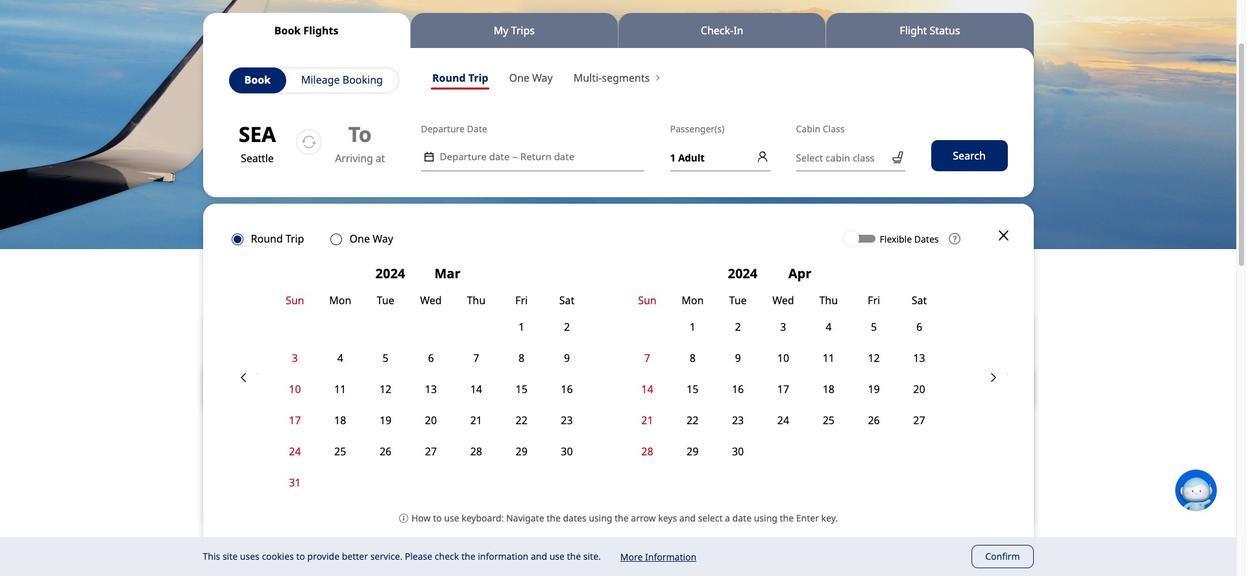 Task type: vqa. For each thing, say whether or not it's contained in the screenshot.
the middle Prestige
no



Task type: describe. For each thing, give the bounding box(es) containing it.
mar
[[434, 265, 460, 282]]

flexible dates
[[880, 233, 939, 245]]

check
[[435, 551, 459, 563]]

5 for right '5' button
[[871, 320, 877, 334]]

2 21 button from the left
[[625, 405, 670, 436]]

1 horizontal spatial 27
[[913, 413, 925, 427]]

0 horizontal spatial 6 button
[[408, 342, 454, 374]]

1 30 from the left
[[561, 444, 573, 459]]

0 vertical spatial 6
[[916, 320, 922, 334]]

more information
[[620, 551, 697, 563]]

2 23 button from the left
[[715, 405, 761, 436]]

cabin class
[[796, 123, 847, 135]]

return
[[520, 150, 551, 163]]

21 for 2nd 21 button
[[641, 413, 653, 427]]

mileage booking button
[[301, 69, 383, 92]]

to arriving at
[[332, 120, 385, 165]]

my trips
[[494, 23, 535, 37]]

1 button for apr
[[670, 311, 715, 342]]

0 horizontal spatial 6
[[428, 351, 434, 365]]

cookies
[[262, 551, 294, 563]]

1 horizontal spatial 26 button
[[851, 405, 897, 436]]

search
[[953, 149, 986, 163]]

select cabin class button
[[796, 143, 905, 171]]

19 for left the 19 button
[[380, 413, 392, 427]]

arrow
[[631, 512, 656, 524]]

0 horizontal spatial 18 button
[[318, 405, 363, 436]]

0 horizontal spatial 11 button
[[318, 374, 363, 405]]

in
[[733, 23, 743, 37]]

this
[[386, 478, 408, 493]]

1 inside dropdown button
[[670, 151, 676, 164]]

1 horizontal spatial 27 button
[[897, 405, 942, 436]]

1 horizontal spatial 10 button
[[761, 342, 806, 374]]

26 for the left 26 button
[[380, 444, 392, 459]]

select
[[796, 151, 823, 164]]

flight
[[900, 23, 927, 37]]

arriving
[[335, 151, 373, 165]]

1 horizontal spatial 11 button
[[806, 342, 851, 374]]

7 for 2nd 7 button from the right
[[473, 351, 479, 365]]

sea
[[239, 120, 276, 148]]

0 horizontal spatial and
[[531, 551, 547, 563]]

1 button for mar
[[499, 311, 544, 342]]

20 for the leftmost '20' button
[[425, 413, 437, 427]]

this
[[203, 551, 220, 563]]

7 for 2nd 7 button from left
[[644, 351, 650, 365]]

18 for 18 "button" to the right
[[823, 382, 835, 396]]

the inside get the gift of award travel this year. skypass visa® cards
[[246, 478, 265, 493]]

0 horizontal spatial 27 button
[[408, 436, 454, 467]]

2 8 button from the left
[[670, 342, 715, 374]]

multi-segments
[[574, 71, 652, 85]]

seattle
[[241, 151, 274, 165]]

1 16 button from the left
[[544, 374, 590, 405]]

18 for the leftmost 18 "button"
[[334, 413, 346, 427]]

please
[[405, 551, 432, 563]]

1 horizontal spatial 19 button
[[851, 374, 897, 405]]

information
[[645, 551, 697, 563]]

apr
[[788, 265, 811, 282]]

departure for departure date
[[421, 123, 465, 135]]

1 horizontal spatial to
[[433, 512, 442, 524]]

0 horizontal spatial 17
[[289, 413, 301, 427]]

2 using from the left
[[754, 512, 777, 524]]

1 22 from the left
[[516, 413, 528, 427]]

round trip for 2024
[[251, 232, 304, 246]]

0 horizontal spatial 24 button
[[272, 436, 318, 467]]

departure for departure date ~ return date
[[440, 150, 487, 163]]

2 30 from the left
[[732, 444, 744, 459]]

4 for the rightmost the '4' button
[[826, 320, 832, 334]]

more information link
[[620, 551, 697, 563]]

0 horizontal spatial date
[[489, 150, 510, 163]]

site.
[[583, 551, 601, 563]]

0 horizontal spatial 4 button
[[318, 342, 363, 374]]

one for 2024
[[350, 232, 370, 246]]

book button
[[244, 69, 271, 92]]

enter
[[796, 512, 819, 524]]

search button
[[931, 140, 1008, 171]]

1 7 button from the left
[[454, 342, 499, 374]]

travel
[[347, 478, 383, 493]]

flight status button
[[826, 13, 1034, 48]]

at
[[376, 151, 385, 165]]

skypass
[[222, 496, 271, 511]]

1 22 button from the left
[[499, 405, 544, 436]]

award
[[307, 478, 344, 493]]

0 horizontal spatial 10 button
[[272, 374, 318, 405]]

2 28 button from the left
[[625, 436, 670, 467]]

1 horizontal spatial 17 button
[[761, 374, 806, 405]]

14 for 1st 14 button from the right
[[641, 382, 653, 396]]

0 horizontal spatial 17 button
[[272, 405, 318, 436]]

select cabin class
[[796, 151, 875, 164]]

2 horizontal spatial date
[[732, 512, 752, 524]]

this site uses cookies to provide better service. please check the information and use the site.
[[203, 551, 601, 563]]

0 horizontal spatial 19 button
[[363, 405, 408, 436]]

1 adult
[[670, 151, 705, 164]]

navigate
[[506, 512, 544, 524]]

how to use keyboard: navigate the dates using the arrow keys and select a date using the enter key.
[[411, 512, 838, 524]]

site
[[223, 551, 238, 563]]

1 vertical spatial 27
[[425, 444, 437, 459]]

adult
[[678, 151, 705, 164]]

passenger(s)
[[670, 123, 727, 135]]

0 horizontal spatial 11
[[334, 382, 346, 396]]

flexible
[[880, 233, 912, 245]]

check-in button
[[618, 13, 826, 48]]

1 horizontal spatial 6 button
[[897, 311, 942, 342]]

1 30 button from the left
[[544, 436, 590, 467]]

confirm button
[[972, 545, 1034, 569]]

flights
[[303, 23, 338, 37]]

status
[[930, 23, 960, 37]]

select
[[698, 512, 723, 524]]

1 horizontal spatial 12 button
[[851, 342, 897, 374]]

2 23 from the left
[[732, 413, 744, 427]]

departure date ~ return date
[[440, 150, 574, 163]]

1 for apr
[[690, 320, 696, 334]]

1 29 from the left
[[516, 444, 528, 459]]

1 horizontal spatial 5 button
[[851, 311, 897, 342]]

one way for 2024
[[350, 232, 393, 246]]

way for departure date
[[532, 71, 553, 85]]

4 for the leftmost the '4' button
[[337, 351, 343, 365]]

of
[[292, 478, 304, 493]]

trips
[[511, 23, 535, 37]]

information
[[478, 551, 528, 563]]

mon for apr
[[682, 293, 704, 307]]

1 horizontal spatial 24 button
[[761, 405, 806, 436]]

check-
[[701, 23, 733, 37]]

the left dates
[[547, 512, 561, 524]]

flight status
[[900, 23, 960, 37]]

wed for apr
[[772, 293, 794, 307]]

service.
[[370, 551, 402, 563]]

dates
[[914, 233, 939, 245]]

multi-
[[574, 71, 602, 85]]

provide
[[307, 551, 339, 563]]

5 for the left '5' button
[[383, 351, 389, 365]]

trip for departure date
[[468, 71, 488, 85]]

book flights button
[[203, 13, 410, 48]]

chat
[[1217, 484, 1237, 497]]

1 horizontal spatial 13
[[913, 351, 925, 365]]

visa®
[[274, 496, 308, 511]]

2024 for mar
[[375, 265, 409, 282]]

year.
[[411, 478, 438, 493]]

0 horizontal spatial to
[[296, 551, 305, 563]]

1 horizontal spatial 24
[[777, 413, 789, 427]]

departure date
[[421, 123, 490, 135]]

31
[[289, 475, 301, 490]]

28 for 1st '28' button from the right
[[641, 444, 653, 459]]

2 for mar
[[564, 320, 570, 334]]

gift
[[268, 478, 289, 493]]

0 horizontal spatial 20 button
[[408, 405, 454, 436]]

get the gift of award travel this year. skypass visa® cards link
[[203, 314, 467, 526]]

trip for 2024
[[285, 232, 304, 246]]

10 for right 10 button
[[777, 351, 789, 365]]

get the gift of award travel this year. skypass visa® cards
[[222, 478, 438, 511]]

0 horizontal spatial 24
[[289, 444, 301, 459]]

1 using from the left
[[589, 512, 612, 524]]

cards
[[311, 496, 344, 511]]

16 for second 16 button from the right
[[561, 382, 573, 396]]

get
[[222, 478, 243, 493]]

0 horizontal spatial 3 button
[[272, 342, 318, 374]]

1 15 from the left
[[516, 382, 528, 396]]

1 28 button from the left
[[454, 436, 499, 467]]

0 vertical spatial and
[[679, 512, 696, 524]]

thu for mar
[[467, 293, 486, 307]]

2 16 button from the left
[[715, 374, 761, 405]]

my
[[494, 23, 508, 37]]

1 horizontal spatial 18 button
[[806, 374, 851, 405]]

1 horizontal spatial 13 button
[[897, 342, 942, 374]]

1 horizontal spatial 4 button
[[806, 311, 851, 342]]

1 horizontal spatial use
[[549, 551, 565, 563]]

chat w
[[1217, 484, 1246, 497]]

1 horizontal spatial 3 button
[[761, 311, 806, 342]]

1 horizontal spatial 25 button
[[806, 405, 851, 436]]

round trip for departure date
[[432, 71, 488, 85]]

one for departure date
[[509, 71, 529, 85]]

cabin
[[796, 123, 820, 135]]

0 vertical spatial 17
[[777, 382, 789, 396]]

keys
[[658, 512, 677, 524]]

booking
[[343, 73, 383, 87]]

0 horizontal spatial 26 button
[[363, 436, 408, 467]]

w
[[1239, 484, 1246, 497]]

mileage
[[301, 73, 340, 87]]

20 for rightmost '20' button
[[913, 382, 925, 396]]

0 horizontal spatial 12 button
[[363, 374, 408, 405]]

flexible dates button
[[841, 232, 939, 246]]

fri for apr
[[868, 293, 880, 307]]



Task type: locate. For each thing, give the bounding box(es) containing it.
25 button
[[806, 405, 851, 436], [318, 436, 363, 467]]

0 horizontal spatial 13 button
[[408, 374, 454, 405]]

round trip inside itinerary type group
[[432, 71, 488, 85]]

0 horizontal spatial 30 button
[[544, 436, 590, 467]]

how
[[411, 512, 431, 524]]

20 button
[[897, 374, 942, 405], [408, 405, 454, 436]]

1 9 button from the left
[[544, 342, 590, 374]]

1 horizontal spatial 1
[[670, 151, 676, 164]]

1 horizontal spatial 12
[[868, 351, 880, 365]]

2 29 from the left
[[687, 444, 699, 459]]

and right keys
[[679, 512, 696, 524]]

0 horizontal spatial 1
[[519, 320, 525, 334]]

sun
[[286, 293, 304, 307], [638, 293, 657, 307]]

key.
[[821, 512, 838, 524]]

29
[[516, 444, 528, 459], [687, 444, 699, 459]]

15
[[516, 382, 528, 396], [687, 382, 699, 396]]

1 vertical spatial departure
[[440, 150, 487, 163]]

2 1 button from the left
[[670, 311, 715, 342]]

1 29 button from the left
[[499, 436, 544, 467]]

6
[[916, 320, 922, 334], [428, 351, 434, 365]]

0 horizontal spatial 29 button
[[499, 436, 544, 467]]

0 vertical spatial 13
[[913, 351, 925, 365]]

the left enter
[[780, 512, 794, 524]]

1 sat from the left
[[559, 293, 575, 307]]

sun for mar
[[286, 293, 304, 307]]

booking type group
[[229, 67, 399, 93]]

17
[[777, 382, 789, 396], [289, 413, 301, 427]]

1 vertical spatial 6
[[428, 351, 434, 365]]

2 button for apr
[[715, 311, 761, 342]]

2 28 from the left
[[641, 444, 653, 459]]

book inside book flights button
[[274, 23, 301, 37]]

1 horizontal spatial round
[[432, 71, 466, 85]]

1 horizontal spatial 15
[[687, 382, 699, 396]]

21 for 2nd 21 button from right
[[470, 413, 482, 427]]

thu
[[467, 293, 486, 307], [819, 293, 838, 307]]

1 23 from the left
[[561, 413, 573, 427]]

2 8 from the left
[[690, 351, 696, 365]]

sea seattle
[[238, 120, 276, 165]]

2 9 from the left
[[735, 351, 741, 365]]

1 horizontal spatial using
[[754, 512, 777, 524]]

10 for 10 button to the left
[[289, 382, 301, 396]]

26 for 26 button to the right
[[868, 413, 880, 427]]

2 button for mar
[[544, 311, 590, 342]]

tab list
[[203, 13, 1034, 48]]

~
[[512, 150, 518, 163]]

0 horizontal spatial 19
[[380, 413, 392, 427]]

itinerary type group
[[422, 67, 563, 92]]

18
[[823, 382, 835, 396], [334, 413, 346, 427]]

1 wed from the left
[[420, 293, 442, 307]]

0 horizontal spatial 28
[[470, 444, 482, 459]]

check-in
[[701, 23, 743, 37]]

one way for departure date
[[509, 71, 553, 85]]

my trips button
[[411, 13, 618, 48]]

1 vertical spatial 18
[[334, 413, 346, 427]]

0 horizontal spatial 5
[[383, 351, 389, 365]]

0 horizontal spatial 20
[[425, 413, 437, 427]]

1 vertical spatial and
[[531, 551, 547, 563]]

departure left date
[[421, 123, 465, 135]]

2 for apr
[[735, 320, 741, 334]]

1 sun from the left
[[286, 293, 304, 307]]

2 29 button from the left
[[670, 436, 715, 467]]

0 horizontal spatial 15
[[516, 382, 528, 396]]

chat w link
[[1175, 470, 1246, 511]]

1 vertical spatial 12
[[380, 382, 392, 396]]

the left site.
[[567, 551, 581, 563]]

2 mon from the left
[[682, 293, 704, 307]]

0 horizontal spatial one
[[350, 232, 370, 246]]

2024 for apr
[[728, 265, 761, 282]]

the right check
[[461, 551, 475, 563]]

1 thu from the left
[[467, 293, 486, 307]]

1 for mar
[[519, 320, 525, 334]]

sat for mar
[[559, 293, 575, 307]]

multi-segments link
[[572, 70, 662, 90]]

1 horizontal spatial round trip
[[432, 71, 488, 85]]

1 23 button from the left
[[544, 405, 590, 436]]

1 1 button from the left
[[499, 311, 544, 342]]

0 horizontal spatial 15 button
[[499, 374, 544, 405]]

one
[[509, 71, 529, 85], [350, 232, 370, 246]]

0 horizontal spatial using
[[589, 512, 612, 524]]

1 horizontal spatial 8 button
[[670, 342, 715, 374]]

3 for left 3 'button'
[[292, 351, 298, 365]]

1 vertical spatial 26
[[380, 444, 392, 459]]

2 16 from the left
[[732, 382, 744, 396]]

2 21 from the left
[[641, 413, 653, 427]]

31 button
[[272, 467, 318, 498]]

way for 2024
[[373, 232, 393, 246]]

8 button
[[499, 342, 544, 374], [670, 342, 715, 374]]

uses
[[240, 551, 259, 563]]

1 horizontal spatial 23 button
[[715, 405, 761, 436]]

1 9 from the left
[[564, 351, 570, 365]]

14 button
[[454, 374, 499, 405], [625, 374, 670, 405]]

tue
[[377, 293, 394, 307], [729, 293, 747, 307]]

1 horizontal spatial one
[[509, 71, 529, 85]]

1 horizontal spatial 15 button
[[670, 374, 715, 405]]

1 vertical spatial 20
[[425, 413, 437, 427]]

0 vertical spatial way
[[532, 71, 553, 85]]

tue for mar
[[377, 293, 394, 307]]

2 sun from the left
[[638, 293, 657, 307]]

2 fri from the left
[[868, 293, 880, 307]]

book flights
[[274, 23, 338, 37]]

2 9 button from the left
[[715, 342, 761, 374]]

2 tue from the left
[[729, 293, 747, 307]]

2 sat from the left
[[912, 293, 927, 307]]

0 vertical spatial 20
[[913, 382, 925, 396]]

trip
[[468, 71, 488, 85], [285, 232, 304, 246]]

1 horizontal spatial 14 button
[[625, 374, 670, 405]]

0 horizontal spatial 30
[[561, 444, 573, 459]]

13 button
[[897, 342, 942, 374], [408, 374, 454, 405]]

the left arrow on the right of the page
[[615, 512, 629, 524]]

to
[[433, 512, 442, 524], [296, 551, 305, 563]]

0 horizontal spatial one way
[[350, 232, 393, 246]]

date right return
[[554, 150, 574, 163]]

keyboard:
[[462, 512, 504, 524]]

1 8 button from the left
[[499, 342, 544, 374]]

18 button
[[806, 374, 851, 405], [318, 405, 363, 436]]

book up sea
[[244, 73, 271, 87]]

dates
[[563, 512, 586, 524]]

better
[[342, 551, 368, 563]]

1 vertical spatial 4
[[337, 351, 343, 365]]

27 button
[[897, 405, 942, 436], [408, 436, 454, 467]]

and right information
[[531, 551, 547, 563]]

1 vertical spatial 24
[[289, 444, 301, 459]]

1
[[670, 151, 676, 164], [519, 320, 525, 334], [690, 320, 696, 334]]

use right "how"
[[444, 512, 459, 524]]

mon
[[329, 293, 351, 307], [682, 293, 704, 307]]

1 7 from the left
[[473, 351, 479, 365]]

1 horizontal spatial 30
[[732, 444, 744, 459]]

2 button
[[544, 311, 590, 342], [715, 311, 761, 342]]

2 2 from the left
[[735, 320, 741, 334]]

to
[[348, 120, 372, 148]]

1 vertical spatial use
[[549, 551, 565, 563]]

0 vertical spatial one
[[509, 71, 529, 85]]

departure inside departure date ~ return date
[[440, 150, 487, 163]]

1 2 button from the left
[[544, 311, 590, 342]]

one way inside itinerary type group
[[509, 71, 553, 85]]

17 button
[[761, 374, 806, 405], [272, 405, 318, 436]]

0 horizontal spatial thu
[[467, 293, 486, 307]]

1 horizontal spatial 10
[[777, 351, 789, 365]]

0 horizontal spatial use
[[444, 512, 459, 524]]

1 vertical spatial way
[[373, 232, 393, 246]]

1 vertical spatial round trip
[[251, 232, 304, 246]]

0 horizontal spatial sun
[[286, 293, 304, 307]]

2024
[[375, 265, 409, 282], [728, 265, 761, 282]]

tab list containing book flights
[[203, 13, 1034, 48]]

book for book flights
[[274, 23, 301, 37]]

1 vertical spatial one
[[350, 232, 370, 246]]

wed
[[420, 293, 442, 307], [772, 293, 794, 307]]

9 for 1st "9" button from the left
[[564, 351, 570, 365]]

1 horizontal spatial 23
[[732, 413, 744, 427]]

2 wed from the left
[[772, 293, 794, 307]]

3 for the right 3 'button'
[[780, 320, 786, 334]]

19 button
[[851, 374, 897, 405], [363, 405, 408, 436]]

2 14 from the left
[[641, 382, 653, 396]]

0 vertical spatial 26
[[868, 413, 880, 427]]

1 horizontal spatial 22
[[687, 413, 699, 427]]

5 button
[[851, 311, 897, 342], [363, 342, 408, 374]]

0 horizontal spatial 7
[[473, 351, 479, 365]]

10
[[777, 351, 789, 365], [289, 382, 301, 396]]

25 for rightmost 25 button
[[823, 413, 835, 427]]

7
[[473, 351, 479, 365], [644, 351, 650, 365]]

1 fri from the left
[[515, 293, 528, 307]]

0 horizontal spatial 27
[[425, 444, 437, 459]]

confirm
[[985, 550, 1020, 563]]

segments
[[602, 71, 650, 85]]

9 button
[[544, 342, 590, 374], [715, 342, 761, 374]]

0 horizontal spatial 5 button
[[363, 342, 408, 374]]

2 2024 from the left
[[728, 265, 761, 282]]

date
[[489, 150, 510, 163], [554, 150, 574, 163], [732, 512, 752, 524]]

using right dates
[[589, 512, 612, 524]]

0 horizontal spatial 4
[[337, 351, 343, 365]]

class
[[853, 151, 875, 164]]

0 horizontal spatial 22 button
[[499, 405, 544, 436]]

1 horizontal spatial 29 button
[[670, 436, 715, 467]]

sat for apr
[[912, 293, 927, 307]]

mileage booking
[[301, 73, 383, 87]]

2 15 from the left
[[687, 382, 699, 396]]

date
[[467, 123, 487, 135]]

trip inside itinerary type group
[[468, 71, 488, 85]]

2 2 button from the left
[[715, 311, 761, 342]]

round inside itinerary type group
[[432, 71, 466, 85]]

0 horizontal spatial 23
[[561, 413, 573, 427]]

book left flights at the top left
[[274, 23, 301, 37]]

mon for mar
[[329, 293, 351, 307]]

25 for 25 button to the left
[[334, 444, 346, 459]]

0 horizontal spatial 23 button
[[544, 405, 590, 436]]

using
[[589, 512, 612, 524], [754, 512, 777, 524]]

1 horizontal spatial 21
[[641, 413, 653, 427]]

way inside itinerary type group
[[532, 71, 553, 85]]

date left ~ on the top left of page
[[489, 150, 510, 163]]

1 mon from the left
[[329, 293, 351, 307]]

0 horizontal spatial 28 button
[[454, 436, 499, 467]]

1 horizontal spatial 7
[[644, 351, 650, 365]]

the up skypass
[[246, 478, 265, 493]]

use left site.
[[549, 551, 565, 563]]

2024 left mar
[[375, 265, 409, 282]]

16 for second 16 button from the left
[[732, 382, 744, 396]]

1 28 from the left
[[470, 444, 482, 459]]

a
[[725, 512, 730, 524]]

1 14 button from the left
[[454, 374, 499, 405]]

1 horizontal spatial 20 button
[[897, 374, 942, 405]]

1 2 from the left
[[564, 320, 570, 334]]

1 horizontal spatial 8
[[690, 351, 696, 365]]

28 for 2nd '28' button from right
[[470, 444, 482, 459]]

one inside itinerary type group
[[509, 71, 529, 85]]

1 horizontal spatial 6
[[916, 320, 922, 334]]

1 horizontal spatial 14
[[641, 382, 653, 396]]

1 16 from the left
[[561, 382, 573, 396]]

1 vertical spatial 10
[[289, 382, 301, 396]]

0 vertical spatial 27
[[913, 413, 925, 427]]

14 for 2nd 14 button from the right
[[470, 382, 482, 396]]

2 7 from the left
[[644, 351, 650, 365]]

1 vertical spatial 17
[[289, 413, 301, 427]]

15 button
[[499, 374, 544, 405], [670, 374, 715, 405]]

13
[[913, 351, 925, 365], [425, 382, 437, 396]]

2 horizontal spatial 1
[[690, 320, 696, 334]]

1 horizontal spatial tue
[[729, 293, 747, 307]]

1 14 from the left
[[470, 382, 482, 396]]

0 horizontal spatial 26
[[380, 444, 392, 459]]

0 vertical spatial 3
[[780, 320, 786, 334]]

12 for the leftmost 12 button
[[380, 382, 392, 396]]

round for 2024
[[251, 232, 283, 246]]

1 horizontal spatial 29
[[687, 444, 699, 459]]

30
[[561, 444, 573, 459], [732, 444, 744, 459]]

19 for rightmost the 19 button
[[868, 382, 880, 396]]

wed down apr
[[772, 293, 794, 307]]

more
[[620, 551, 643, 563]]

2 14 button from the left
[[625, 374, 670, 405]]

2 22 from the left
[[687, 413, 699, 427]]

1 vertical spatial one way
[[350, 232, 393, 246]]

fri for mar
[[515, 293, 528, 307]]

1 vertical spatial 13
[[425, 382, 437, 396]]

16
[[561, 382, 573, 396], [732, 382, 744, 396]]

departure down departure date
[[440, 150, 487, 163]]

1 8 from the left
[[519, 351, 525, 365]]

25
[[823, 413, 835, 427], [334, 444, 346, 459]]

one way
[[509, 71, 553, 85], [350, 232, 393, 246]]

3 button
[[761, 311, 806, 342], [272, 342, 318, 374]]

class
[[823, 123, 845, 135]]

1 15 button from the left
[[499, 374, 544, 405]]

2 thu from the left
[[819, 293, 838, 307]]

thu for apr
[[819, 293, 838, 307]]

2 7 button from the left
[[625, 342, 670, 374]]

1 horizontal spatial date
[[554, 150, 574, 163]]

to right cookies
[[296, 551, 305, 563]]

1 horizontal spatial 30 button
[[715, 436, 761, 467]]

12 for rightmost 12 button
[[868, 351, 880, 365]]

2024 left apr
[[728, 265, 761, 282]]

1 horizontal spatial sun
[[638, 293, 657, 307]]

9 for first "9" button from right
[[735, 351, 741, 365]]

round for departure date
[[432, 71, 466, 85]]

1 2024 from the left
[[375, 265, 409, 282]]

to right "how"
[[433, 512, 442, 524]]

book for book
[[244, 73, 271, 87]]

using right a
[[754, 512, 777, 524]]

book inside booking type group
[[244, 73, 271, 87]]

2 15 button from the left
[[670, 374, 715, 405]]

0 horizontal spatial 16 button
[[544, 374, 590, 405]]

1 horizontal spatial 7 button
[[625, 342, 670, 374]]

1 adult button
[[670, 143, 770, 171]]

wed for mar
[[420, 293, 442, 307]]

20
[[913, 382, 925, 396], [425, 413, 437, 427]]

sun for apr
[[638, 293, 657, 307]]

1 21 button from the left
[[454, 405, 499, 436]]

cabin
[[826, 151, 850, 164]]

0 horizontal spatial 25 button
[[318, 436, 363, 467]]

1 21 from the left
[[470, 413, 482, 427]]

2 30 button from the left
[[715, 436, 761, 467]]

2 22 button from the left
[[670, 405, 715, 436]]

0 vertical spatial 12
[[868, 351, 880, 365]]

and
[[679, 512, 696, 524], [531, 551, 547, 563]]

11
[[823, 351, 835, 365], [334, 382, 346, 396]]

date right a
[[732, 512, 752, 524]]

0 vertical spatial 11
[[823, 351, 835, 365]]

21 button
[[454, 405, 499, 436], [625, 405, 670, 436]]

wed down mar
[[420, 293, 442, 307]]

1 horizontal spatial 19
[[868, 382, 880, 396]]

1 tue from the left
[[377, 293, 394, 307]]

1 horizontal spatial 16
[[732, 382, 744, 396]]

tue for apr
[[729, 293, 747, 307]]

0 horizontal spatial 2024
[[375, 265, 409, 282]]



